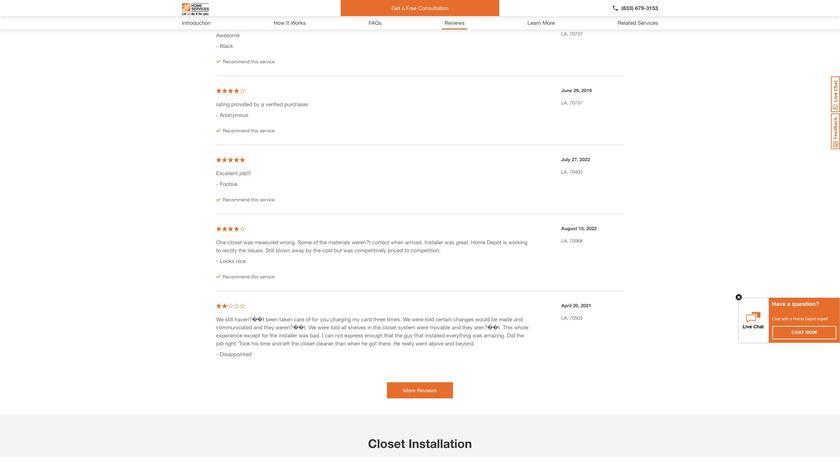 Task type: describe. For each thing, give the bounding box(es) containing it.
my
[[353, 317, 360, 323]]

and up whole
[[514, 317, 523, 323]]

1 horizontal spatial closet
[[301, 341, 315, 347]]

2022 for excellent job!!!
[[580, 157, 590, 163]]

job
[[216, 341, 224, 347]]

this for - black
[[251, 59, 259, 65]]

be
[[492, 317, 498, 323]]

installer
[[279, 333, 297, 339]]

amazing.
[[484, 333, 506, 339]]

time
[[260, 341, 271, 347]]

3 la, from the top
[[562, 169, 569, 175]]

care
[[294, 317, 305, 323]]

competition.
[[411, 247, 441, 254]]

70503
[[570, 316, 583, 321]]

june
[[562, 88, 573, 93]]

in
[[368, 325, 372, 331]]

you
[[320, 317, 329, 323]]

the up time
[[270, 333, 277, 339]]

closet inside one closet was measured wrong. some of the materials weren?t correct when arrived. installer was great. home depot is working to rectify the issues. still blown away by the cost but was competitively priced to competition.
[[228, 239, 242, 246]]

times.
[[387, 317, 402, 323]]

recommend for black
[[223, 59, 250, 65]]

of for for
[[306, 317, 311, 323]]

more reviews
[[403, 388, 437, 394]]

related services
[[618, 19, 659, 26]]

works
[[291, 19, 306, 26]]

recommend for footsie
[[223, 197, 250, 203]]

by inside one closet was measured wrong. some of the materials weren?t correct when arrived. installer was great. home depot is working to rectify the issues. still blown away by the cost but was competitively priced to competition.
[[306, 247, 312, 254]]

expert.
[[818, 317, 830, 322]]

la, for some
[[562, 238, 569, 244]]

with
[[782, 317, 789, 322]]

but
[[334, 247, 342, 254]]

issues.
[[248, 247, 264, 254]]

2 that from the left
[[415, 333, 424, 339]]

a left verified on the top
[[261, 101, 264, 107]]

august 15, 2022
[[562, 226, 597, 232]]

2022 for one closet was measured wrong. some of the materials weren?t correct when arrived. installer was great. home depot is working to rectify the issues. still blown away by the cost but was competitively priced to competition.
[[587, 226, 597, 232]]

chat with a home depot expert.
[[773, 317, 830, 322]]

get a free consultation button
[[341, 0, 500, 16]]

got
[[369, 341, 377, 347]]

live chat image
[[832, 77, 841, 112]]

this for - looks nice
[[251, 274, 259, 280]]

1 la, from the top
[[562, 31, 569, 37]]

related
[[618, 19, 637, 26]]

☆ ☆ ☆ ☆ ☆ for one closet was measured wrong. some of the materials weren?t correct when arrived. installer was great. home depot is working to rectify the issues. still blown away by the cost but was competitively priced to competition.
[[216, 226, 245, 232]]

the up cost
[[320, 239, 327, 246]]

card
[[361, 317, 372, 323]]

0 vertical spatial more
[[543, 19, 555, 26]]

one
[[216, 239, 226, 246]]

really
[[402, 341, 415, 347]]

competitively
[[355, 247, 387, 254]]

chat
[[792, 330, 805, 336]]

7,
[[573, 19, 576, 24]]

services
[[638, 19, 659, 26]]

right.
[[225, 341, 238, 347]]

2022 for awesome
[[578, 19, 588, 24]]

april 20, 2021
[[562, 303, 592, 309]]

more inside "link"
[[403, 388, 416, 394]]

feedback link image
[[832, 113, 841, 150]]

disappointed
[[220, 351, 252, 358]]

this for - anonymous
[[251, 128, 259, 134]]

a right have
[[788, 301, 791, 308]]

the right left on the left bottom of page
[[292, 341, 299, 347]]

great.
[[456, 239, 470, 246]]

except
[[244, 333, 260, 339]]

more reviews link
[[387, 383, 453, 399]]

- footsie
[[216, 181, 238, 187]]

left
[[283, 341, 290, 347]]

still
[[266, 247, 275, 254]]

wrong.
[[280, 239, 296, 246]]

did
[[507, 333, 516, 339]]

july
[[562, 157, 571, 163]]

1 vertical spatial for
[[262, 333, 268, 339]]

2 horizontal spatial we
[[403, 317, 411, 323]]

and down everything
[[445, 341, 454, 347]]

all
[[342, 325, 347, 331]]

free
[[406, 5, 417, 11]]

august
[[562, 226, 578, 232]]

and left left on the left bottom of page
[[272, 341, 281, 347]]

away
[[292, 247, 305, 254]]

were up i
[[318, 325, 329, 331]]

have a question?
[[773, 301, 820, 308]]

(833) 679-3153 link
[[613, 4, 659, 12]]

aren?��t.
[[474, 325, 502, 331]]

have
[[773, 301, 786, 308]]

do it for you logo image
[[182, 0, 209, 18]]

0 horizontal spatial by
[[254, 101, 260, 107]]

service for - looks nice
[[260, 274, 275, 280]]

beyond.
[[456, 341, 475, 347]]

was down aren?��t.
[[473, 333, 483, 339]]

service for - footsie
[[260, 197, 275, 203]]

- for - anonymous
[[216, 112, 218, 118]]

june 29, 2019
[[562, 88, 592, 93]]

rating
[[216, 101, 230, 107]]

excellent
[[216, 170, 238, 177]]

certain
[[436, 317, 452, 323]]

than
[[335, 341, 346, 347]]

1 horizontal spatial we
[[309, 325, 316, 331]]

la, for purchaser
[[562, 100, 569, 106]]

whole
[[515, 325, 529, 331]]

learn more
[[528, 19, 555, 26]]

- for - black
[[216, 43, 218, 49]]

recommend this service for - looks nice
[[223, 274, 275, 280]]

the down whole
[[517, 333, 525, 339]]

the right in
[[373, 325, 381, 331]]

was up issues.
[[244, 239, 253, 246]]

i
[[322, 333, 324, 339]]

priced
[[388, 247, 403, 254]]

la, 70068
[[562, 238, 583, 244]]

☆ ☆ ☆ ☆ ☆ for we still haven?��t been taken care of for you charging my card three times.  we were told certain changes would be made and communicated and they weren?��t.  we were told all shelves in the closet system were movable and they aren?��t. this whole experience except for the installer was bad.    i can not express enough that the guy that installed everything was amazing. did the job right. took his time and left the closet cleaner than when he got there.  he really went above and beyond.
[[216, 303, 245, 310]]

the up the nice
[[239, 247, 246, 254]]

verified
[[266, 101, 283, 107]]

chat now link
[[773, 327, 837, 340]]

black
[[220, 43, 233, 49]]

recommend this service for - black
[[223, 59, 275, 65]]

1 horizontal spatial for
[[312, 317, 319, 323]]

job!!!
[[240, 170, 251, 177]]

home inside one closet was measured wrong. some of the materials weren?t correct when arrived. installer was great. home depot is working to rectify the issues. still blown away by the cost but was competitively priced to competition.
[[471, 239, 486, 246]]

installed
[[425, 333, 445, 339]]

footsie
[[220, 181, 238, 187]]

can
[[325, 333, 334, 339]]

installer
[[425, 239, 444, 246]]

enough
[[365, 333, 383, 339]]

experience
[[216, 333, 243, 339]]

april
[[562, 303, 572, 309]]

been
[[266, 317, 278, 323]]

he
[[394, 341, 401, 347]]

(833)
[[622, 5, 634, 11]]



Task type: vqa. For each thing, say whether or not it's contained in the screenshot.
first Fixture from the bottom
no



Task type: locate. For each thing, give the bounding box(es) containing it.
nice
[[236, 258, 246, 265]]

★ ★ ★ ★ ★ for excellent job!!!
[[216, 157, 245, 163]]

1 vertical spatial told
[[331, 325, 340, 331]]

70737 for awesome
[[570, 31, 583, 37]]

2 horizontal spatial closet
[[383, 325, 397, 331]]

was right but
[[344, 247, 353, 254]]

1 this from the top
[[251, 59, 259, 65]]

- for - footsie
[[216, 181, 218, 187]]

2 recommend this service from the top
[[223, 128, 275, 134]]

closet down times.
[[383, 325, 397, 331]]

0 vertical spatial reviews
[[445, 19, 465, 26]]

get a free consultation
[[392, 5, 449, 11]]

may 7, 2022
[[562, 19, 588, 24]]

weren?t
[[352, 239, 371, 246]]

charging
[[331, 317, 351, 323]]

one closet was measured wrong. some of the materials weren?t correct when arrived. installer was great. home depot is working to rectify the issues. still blown away by the cost but was competitively priced to competition.
[[216, 239, 528, 254]]

recommend down black
[[223, 59, 250, 65]]

recommend down the nice
[[223, 274, 250, 280]]

1 horizontal spatial they
[[463, 325, 473, 331]]

1 they from the left
[[264, 325, 274, 331]]

a right get on the top left of page
[[402, 5, 405, 11]]

now
[[806, 330, 818, 336]]

home right with
[[794, 317, 805, 322]]

1 vertical spatial home
[[794, 317, 805, 322]]

1 vertical spatial depot
[[806, 317, 817, 322]]

☆ ☆ ☆ ☆ ☆ up rating on the left top
[[216, 88, 245, 94]]

that up there.
[[385, 333, 394, 339]]

how it works
[[274, 19, 306, 26]]

excellent job!!!
[[216, 170, 251, 177]]

recommend this service for - footsie
[[223, 197, 275, 203]]

home right great.
[[471, 239, 486, 246]]

2 la, 70737 from the top
[[562, 100, 583, 106]]

1 vertical spatial by
[[306, 247, 312, 254]]

★ ★ ★ ★ up one
[[216, 226, 239, 232]]

that up went
[[415, 333, 424, 339]]

0 vertical spatial 2022
[[578, 19, 588, 24]]

how
[[274, 19, 285, 26]]

70737 down may 7, 2022
[[570, 31, 583, 37]]

★ ★
[[216, 303, 228, 310]]

recommend down anonymous
[[223, 128, 250, 134]]

la,
[[562, 31, 569, 37], [562, 100, 569, 106], [562, 169, 569, 175], [562, 238, 569, 244], [562, 316, 569, 321]]

of right 'some'
[[314, 239, 318, 246]]

☆ ☆ ☆ ☆ ☆ up awesome
[[216, 19, 245, 25]]

3153
[[647, 5, 659, 11]]

july 27, 2022
[[562, 157, 590, 163]]

that
[[385, 333, 394, 339], [415, 333, 424, 339]]

☆ ☆ ☆ ☆ ☆ for rating provided by a verified purchaser
[[216, 88, 245, 94]]

0 horizontal spatial to
[[216, 247, 221, 254]]

2 they from the left
[[463, 325, 473, 331]]

depot left expert. on the bottom right
[[806, 317, 817, 322]]

la, 70737 down june 29, 2019 at the top right of page
[[562, 100, 583, 106]]

1 horizontal spatial of
[[314, 239, 318, 246]]

- anonymous
[[216, 112, 248, 118]]

★ ★ ★ ★ for one
[[216, 226, 239, 232]]

it
[[286, 19, 289, 26]]

4 - from the top
[[216, 258, 218, 265]]

closet installation
[[368, 437, 472, 451]]

la, left the "70403"
[[562, 169, 569, 175]]

of inside the we still haven?��t been taken care of for you charging my card three times.  we were told certain changes would be made and communicated and they weren?��t.  we were told all shelves in the closet system were movable and they aren?��t. this whole experience except for the installer was bad.    i can not express enough that the guy that installed everything was amazing. did the job right. took his time and left the closet cleaner than when he got there.  he really went above and beyond.
[[306, 317, 311, 323]]

4 this from the top
[[251, 274, 259, 280]]

for up time
[[262, 333, 268, 339]]

movable
[[430, 325, 451, 331]]

1 horizontal spatial told
[[425, 317, 434, 323]]

☆ ☆ ☆ ☆ ☆ up still
[[216, 303, 245, 310]]

0 vertical spatial when
[[391, 239, 404, 246]]

learn
[[528, 19, 542, 26]]

- down job
[[216, 351, 218, 358]]

0 horizontal spatial told
[[331, 325, 340, 331]]

communicated
[[216, 325, 252, 331]]

recommend this service down anonymous
[[223, 128, 275, 134]]

a inside button
[[402, 5, 405, 11]]

cleaner
[[316, 341, 334, 347]]

1 vertical spatial la, 70737
[[562, 100, 583, 106]]

★ ★ ★ ★
[[216, 88, 239, 94], [216, 226, 239, 232]]

were up installed
[[417, 325, 429, 331]]

0 horizontal spatial closet
[[228, 239, 242, 246]]

0 vertical spatial 70737
[[570, 31, 583, 37]]

la, 70737 for awesome
[[562, 31, 583, 37]]

-
[[216, 43, 218, 49], [216, 112, 218, 118], [216, 181, 218, 187], [216, 258, 218, 265], [216, 351, 218, 358]]

4 recommend this service from the top
[[223, 274, 275, 280]]

3 recommend this service from the top
[[223, 197, 275, 203]]

la, 70737 down 7,
[[562, 31, 583, 37]]

looks
[[220, 258, 235, 265]]

1 horizontal spatial that
[[415, 333, 424, 339]]

were
[[412, 317, 424, 323], [318, 325, 329, 331], [417, 325, 429, 331]]

when up priced
[[391, 239, 404, 246]]

1 vertical spatial more
[[403, 388, 416, 394]]

2 this from the top
[[251, 128, 259, 134]]

☆ ☆ ☆ ☆ ☆ for awesome
[[216, 19, 245, 25]]

and up everything
[[452, 325, 461, 331]]

for left you
[[312, 317, 319, 323]]

told left all
[[331, 325, 340, 331]]

3 recommend from the top
[[223, 197, 250, 203]]

installation
[[409, 437, 472, 451]]

2 vertical spatial 2022
[[587, 226, 597, 232]]

of right care
[[306, 317, 311, 323]]

a right with
[[791, 317, 793, 322]]

recommend for looks
[[223, 274, 250, 280]]

to
[[216, 247, 221, 254], [405, 247, 410, 254]]

arrived.
[[406, 239, 423, 246]]

1 vertical spatial reviews
[[417, 388, 437, 394]]

1 horizontal spatial reviews
[[445, 19, 465, 26]]

la, down june
[[562, 100, 569, 106]]

4 ☆ ☆ ☆ ☆ ☆ from the top
[[216, 226, 245, 232]]

2 la, from the top
[[562, 100, 569, 106]]

to down one
[[216, 247, 221, 254]]

0 horizontal spatial they
[[264, 325, 274, 331]]

5 - from the top
[[216, 351, 218, 358]]

when inside one closet was measured wrong. some of the materials weren?t correct when arrived. installer was great. home depot is working to rectify the issues. still blown away by the cost but was competitively priced to competition.
[[391, 239, 404, 246]]

we still haven?��t been taken care of for you charging my card three times.  we were told certain changes would be made and communicated and they weren?��t.  we were told all shelves in the closet system were movable and they aren?��t. this whole experience except for the installer was bad.    i can not express enough that the guy that installed everything was amazing. did the job right. took his time and left the closet cleaner than when he got there.  he really went above and beyond.
[[216, 317, 529, 347]]

his
[[252, 341, 259, 347]]

working
[[509, 239, 528, 246]]

of for the
[[314, 239, 318, 246]]

★ ★ ★ ★ up rating on the left top
[[216, 88, 239, 94]]

1 la, 70737 from the top
[[562, 31, 583, 37]]

2019
[[582, 88, 592, 93]]

0 horizontal spatial we
[[216, 317, 224, 323]]

was left great.
[[445, 239, 455, 246]]

consultation
[[418, 5, 449, 11]]

reviews inside "link"
[[417, 388, 437, 394]]

5 ☆ ☆ ☆ ☆ ☆ from the top
[[216, 303, 245, 310]]

recommend for anonymous
[[223, 128, 250, 134]]

correct
[[373, 239, 390, 246]]

☆ ☆ ☆ ☆ ☆ for excellent job!!!
[[216, 157, 245, 163]]

la, for care
[[562, 316, 569, 321]]

1 horizontal spatial more
[[543, 19, 555, 26]]

closet up 'rectify'
[[228, 239, 242, 246]]

was left bad.
[[299, 333, 309, 339]]

2 - from the top
[[216, 112, 218, 118]]

0 horizontal spatial reviews
[[417, 388, 437, 394]]

- down rating on the left top
[[216, 112, 218, 118]]

by right "provided"
[[254, 101, 260, 107]]

4 service from the top
[[260, 274, 275, 280]]

to down arrived.
[[405, 247, 410, 254]]

recommend this service down the nice
[[223, 274, 275, 280]]

get
[[392, 5, 401, 11]]

we up bad.
[[309, 325, 316, 331]]

1 - from the top
[[216, 43, 218, 49]]

- left black
[[216, 43, 218, 49]]

1 vertical spatial of
[[306, 317, 311, 323]]

3 this from the top
[[251, 197, 259, 203]]

rectify
[[223, 247, 237, 254]]

0 horizontal spatial home
[[471, 239, 486, 246]]

- for - disappointed
[[216, 351, 218, 358]]

2 70737 from the top
[[570, 100, 583, 106]]

depot
[[487, 239, 502, 246], [806, 317, 817, 322]]

1 vertical spatial 2022
[[580, 157, 590, 163]]

1 horizontal spatial depot
[[806, 317, 817, 322]]

changes
[[454, 317, 474, 323]]

1 ☆ ☆ ☆ ☆ ☆ from the top
[[216, 19, 245, 25]]

express
[[345, 333, 364, 339]]

0 vertical spatial ★ ★ ★ ★
[[216, 88, 239, 94]]

anonymous
[[220, 112, 248, 118]]

1 vertical spatial 70737
[[570, 100, 583, 106]]

2 ★ ★ ★ ★ from the top
[[216, 226, 239, 232]]

2 service from the top
[[260, 128, 275, 134]]

1 vertical spatial ★ ★ ★ ★
[[216, 226, 239, 232]]

made
[[499, 317, 513, 323]]

1 horizontal spatial home
[[794, 317, 805, 322]]

0 horizontal spatial more
[[403, 388, 416, 394]]

4 recommend from the top
[[223, 274, 250, 280]]

1 horizontal spatial to
[[405, 247, 410, 254]]

service for - anonymous
[[260, 128, 275, 134]]

0 vertical spatial of
[[314, 239, 318, 246]]

la, 70737 for rating provided by a verified purchaser
[[562, 100, 583, 106]]

reviews
[[445, 19, 465, 26], [417, 388, 437, 394]]

1 vertical spatial when
[[348, 341, 360, 347]]

- left looks
[[216, 258, 218, 265]]

1 recommend this service from the top
[[223, 59, 275, 65]]

(833) 679-3153
[[622, 5, 659, 11]]

★ ★ ★ ★ for rating
[[216, 88, 239, 94]]

recommend down footsie
[[223, 197, 250, 203]]

1 horizontal spatial by
[[306, 247, 312, 254]]

0 vertical spatial la, 70737
[[562, 31, 583, 37]]

awesome
[[216, 32, 240, 38]]

service for - black
[[260, 59, 275, 65]]

- for - looks nice
[[216, 258, 218, 265]]

0 horizontal spatial that
[[385, 333, 394, 339]]

- left footsie
[[216, 181, 218, 187]]

recommend this service down black
[[223, 59, 275, 65]]

closet
[[228, 239, 242, 246], [383, 325, 397, 331], [301, 341, 315, 347]]

★ ★ ★ ★ ★ up excellent job!!!
[[216, 157, 245, 163]]

2 ★ ★ ★ ★ ★ from the top
[[216, 157, 245, 163]]

we up system
[[403, 317, 411, 323]]

la, left 70068
[[562, 238, 569, 244]]

recommend this service for - anonymous
[[223, 128, 275, 134]]

1 ★ ★ ★ ★ from the top
[[216, 88, 239, 94]]

5 la, from the top
[[562, 316, 569, 321]]

3 ☆ ☆ ☆ ☆ ☆ from the top
[[216, 157, 245, 163]]

4 la, from the top
[[562, 238, 569, 244]]

1 horizontal spatial when
[[391, 239, 404, 246]]

question?
[[793, 301, 820, 308]]

0 vertical spatial closet
[[228, 239, 242, 246]]

this
[[503, 325, 513, 331]]

3 - from the top
[[216, 181, 218, 187]]

0 vertical spatial ★ ★ ★ ★ ★
[[216, 19, 245, 25]]

la, 70503
[[562, 316, 583, 321]]

0 horizontal spatial for
[[262, 333, 268, 339]]

3 service from the top
[[260, 197, 275, 203]]

70737 for rating provided by a verified purchaser
[[570, 100, 583, 106]]

there.
[[379, 341, 392, 347]]

29,
[[574, 88, 581, 93]]

chat
[[773, 317, 781, 322]]

provided
[[231, 101, 253, 107]]

0 vertical spatial told
[[425, 317, 434, 323]]

chat now
[[792, 330, 818, 336]]

1 vertical spatial closet
[[383, 325, 397, 331]]

0 horizontal spatial of
[[306, 317, 311, 323]]

when down express
[[348, 341, 360, 347]]

bad.
[[310, 333, 321, 339]]

1 ★ ★ ★ ★ ★ from the top
[[216, 19, 245, 25]]

la, left 70503
[[562, 316, 569, 321]]

★ ★ ★ ★ ★ up awesome
[[216, 19, 245, 25]]

they down been
[[264, 325, 274, 331]]

1 to from the left
[[216, 247, 221, 254]]

told up movable
[[425, 317, 434, 323]]

0 vertical spatial depot
[[487, 239, 502, 246]]

0 horizontal spatial when
[[348, 341, 360, 347]]

taken
[[280, 317, 293, 323]]

70403
[[570, 169, 583, 175]]

2 vertical spatial closet
[[301, 341, 315, 347]]

depot inside one closet was measured wrong. some of the materials weren?t correct when arrived. installer was great. home depot is working to rectify the issues. still blown away by the cost but was competitively priced to competition.
[[487, 239, 502, 246]]

we left still
[[216, 317, 224, 323]]

70737 down june 29, 2019 at the top right of page
[[570, 100, 583, 106]]

la, down may
[[562, 31, 569, 37]]

2022 right 7,
[[578, 19, 588, 24]]

materials
[[329, 239, 351, 246]]

2 recommend from the top
[[223, 128, 250, 134]]

0 vertical spatial by
[[254, 101, 260, 107]]

by down 'some'
[[306, 247, 312, 254]]

0 vertical spatial home
[[471, 239, 486, 246]]

of inside one closet was measured wrong. some of the materials weren?t correct when arrived. installer was great. home depot is working to rectify the issues. still blown away by the cost but was competitively priced to competition.
[[314, 239, 318, 246]]

★ ★ ★ ★ ★
[[216, 19, 245, 25], [216, 157, 245, 163]]

2 ☆ ☆ ☆ ☆ ☆ from the top
[[216, 88, 245, 94]]

recommend this service
[[223, 59, 275, 65], [223, 128, 275, 134], [223, 197, 275, 203], [223, 274, 275, 280]]

☆ ☆ ☆ ☆ ☆ up one
[[216, 226, 245, 232]]

★ ★ ★ ★ ★ for awesome
[[216, 19, 245, 25]]

rating provided by a verified purchaser
[[216, 101, 309, 107]]

1 vertical spatial ★ ★ ★ ★ ★
[[216, 157, 245, 163]]

la, 70403
[[562, 169, 583, 175]]

☆ ☆ ☆ ☆ ☆ up excellent job!!!
[[216, 157, 245, 163]]

this for - footsie
[[251, 197, 259, 203]]

679-
[[636, 5, 647, 11]]

were up system
[[412, 317, 424, 323]]

1 70737 from the top
[[570, 31, 583, 37]]

guy
[[404, 333, 413, 339]]

closet down bad.
[[301, 341, 315, 347]]

faqs
[[369, 19, 382, 26]]

the
[[320, 239, 327, 246], [239, 247, 246, 254], [313, 247, 321, 254], [373, 325, 381, 331], [270, 333, 277, 339], [395, 333, 403, 339], [517, 333, 525, 339], [292, 341, 299, 347]]

2022 right 15,
[[587, 226, 597, 232]]

1 recommend from the top
[[223, 59, 250, 65]]

0 vertical spatial for
[[312, 317, 319, 323]]

the left cost
[[313, 247, 321, 254]]

2022 right 27,
[[580, 157, 590, 163]]

recommend this service down footsie
[[223, 197, 275, 203]]

the up he
[[395, 333, 403, 339]]

everything
[[447, 333, 472, 339]]

three
[[374, 317, 386, 323]]

they down changes
[[463, 325, 473, 331]]

2 to from the left
[[405, 247, 410, 254]]

and up except
[[254, 325, 263, 331]]

when
[[391, 239, 404, 246], [348, 341, 360, 347]]

when inside the we still haven?��t been taken care of for you charging my card three times.  we were told certain changes would be made and communicated and they weren?��t.  we were told all shelves in the closet system were movable and they aren?��t. this whole experience except for the installer was bad.    i can not express enough that the guy that installed everything was amazing. did the job right. took his time and left the closet cleaner than when he got there.  he really went above and beyond.
[[348, 341, 360, 347]]

0 horizontal spatial depot
[[487, 239, 502, 246]]

2021
[[581, 303, 592, 309]]

depot left is
[[487, 239, 502, 246]]

purchaser
[[285, 101, 309, 107]]

1 that from the left
[[385, 333, 394, 339]]

1 service from the top
[[260, 59, 275, 65]]

70068
[[570, 238, 583, 244]]

- looks nice
[[216, 258, 246, 265]]



